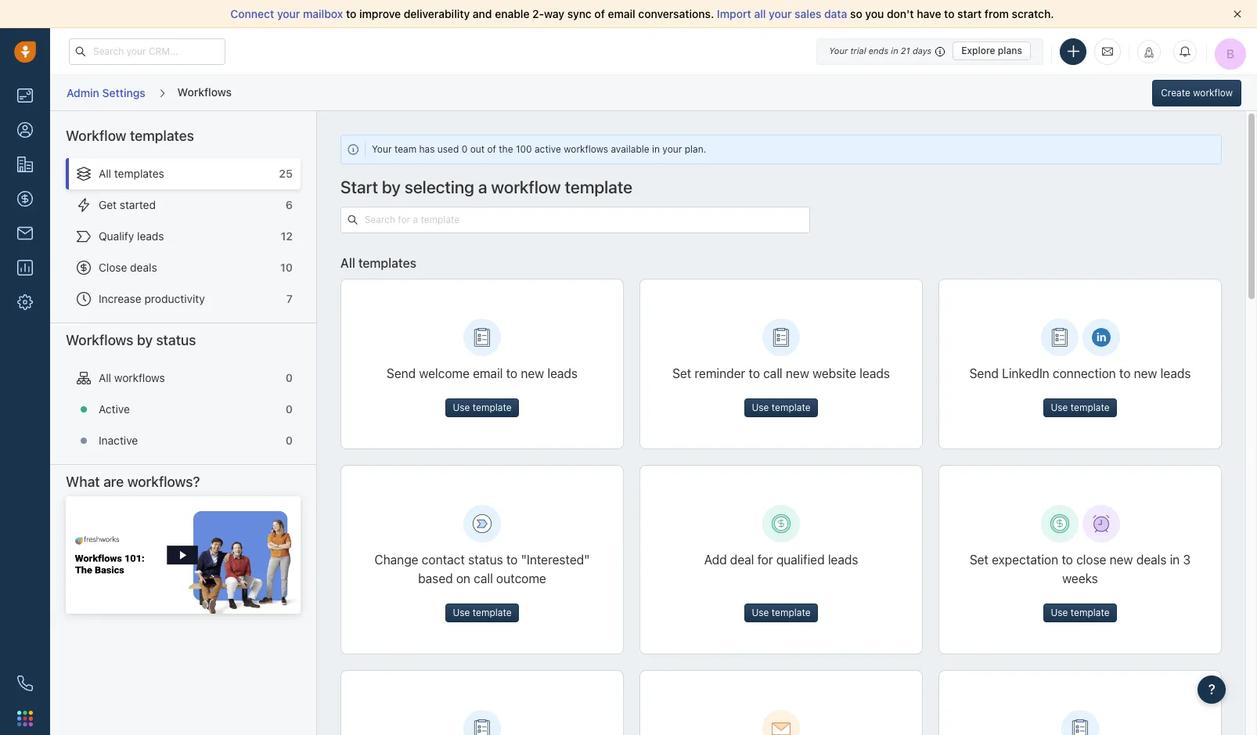 Task type: locate. For each thing, give the bounding box(es) containing it.
use template for expectation
[[1051, 607, 1110, 619]]

templates for workflow templates
[[130, 128, 194, 144]]

your
[[277, 7, 300, 20], [769, 7, 792, 20], [663, 143, 682, 155]]

1 horizontal spatial deals
[[1137, 553, 1167, 567]]

2 horizontal spatial in
[[1170, 553, 1180, 567]]

by right the start
[[382, 177, 401, 197]]

template down connection on the right
[[1071, 402, 1110, 413]]

in right available at top
[[652, 143, 660, 155]]

use template down the set reminder to call new website leads
[[752, 402, 811, 413]]

phone image
[[17, 676, 33, 691]]

template
[[565, 177, 633, 197], [473, 402, 512, 413], [772, 402, 811, 413], [1071, 402, 1110, 413], [473, 607, 512, 619], [772, 607, 811, 619], [1071, 607, 1110, 619]]

workflows
[[177, 85, 232, 99], [66, 332, 134, 348]]

template down the set reminder to call new website leads
[[772, 402, 811, 413]]

qualified
[[777, 553, 825, 567]]

by for status
[[137, 332, 153, 348]]

21
[[901, 45, 910, 56]]

workflows for workflows
[[177, 85, 232, 99]]

0 horizontal spatial templates
[[130, 128, 194, 144]]

new inside set expectation to close new deals in 3 weeks
[[1110, 553, 1134, 567]]

1 vertical spatial in
[[652, 143, 660, 155]]

template down "weeks"
[[1071, 607, 1110, 619]]

1 horizontal spatial send
[[970, 366, 999, 381]]

use template down add deal for qualified leads
[[752, 607, 811, 619]]

templates for all templates
[[359, 256, 417, 270]]

what are workflows?
[[66, 474, 200, 490]]

all templates
[[341, 256, 417, 270]]

use template down the send welcome email to new leads
[[453, 402, 512, 413]]

started
[[120, 198, 156, 211]]

use template for deal
[[752, 607, 811, 619]]

1 vertical spatial of
[[487, 143, 496, 155]]

0 horizontal spatial call
[[474, 572, 493, 586]]

use for reminder
[[752, 402, 769, 413]]

explore plans link
[[953, 42, 1031, 60]]

use template button for contact
[[446, 604, 519, 622]]

all up active
[[99, 371, 111, 384]]

add deal for qualified leads
[[704, 553, 859, 567]]

team
[[395, 143, 417, 155]]

0 vertical spatial workflows
[[564, 143, 609, 155]]

use down "weeks"
[[1051, 607, 1068, 619]]

use down on
[[453, 607, 470, 619]]

close
[[99, 261, 127, 274]]

100
[[516, 143, 532, 155]]

all
[[341, 256, 355, 270], [99, 371, 111, 384]]

to left start
[[944, 7, 955, 20]]

use down welcome
[[453, 402, 470, 413]]

get started
[[99, 198, 156, 211]]

in
[[891, 45, 899, 56], [652, 143, 660, 155], [1170, 553, 1180, 567]]

1 vertical spatial by
[[137, 332, 153, 348]]

use template
[[453, 402, 512, 413], [752, 402, 811, 413], [1051, 402, 1110, 413], [453, 607, 512, 619], [752, 607, 811, 619], [1051, 607, 1110, 619]]

workflows right active
[[564, 143, 609, 155]]

use down for
[[752, 607, 769, 619]]

don't
[[887, 7, 914, 20]]

workflows down 'increase'
[[66, 332, 134, 348]]

what's new image
[[1144, 47, 1155, 58]]

1 vertical spatial all
[[99, 371, 111, 384]]

0 horizontal spatial in
[[652, 143, 660, 155]]

enable
[[495, 7, 530, 20]]

0 horizontal spatial workflows
[[66, 332, 134, 348]]

of
[[595, 7, 605, 20], [487, 143, 496, 155]]

expectation
[[992, 553, 1059, 567]]

increase
[[99, 292, 142, 305]]

by up all workflows
[[137, 332, 153, 348]]

0 vertical spatial templates
[[130, 128, 194, 144]]

set inside set expectation to close new deals in 3 weeks
[[970, 553, 989, 567]]

use down the set reminder to call new website leads
[[752, 402, 769, 413]]

3
[[1184, 553, 1191, 567]]

1 horizontal spatial by
[[382, 177, 401, 197]]

get
[[99, 198, 117, 211]]

template down 'qualified'
[[772, 607, 811, 619]]

1 horizontal spatial email
[[608, 7, 636, 20]]

inactive
[[99, 434, 138, 447]]

0 horizontal spatial your
[[277, 7, 300, 20]]

increase productivity
[[99, 292, 205, 305]]

start
[[341, 177, 378, 197]]

send left welcome
[[387, 366, 416, 381]]

status up on
[[468, 553, 503, 567]]

of right sync
[[595, 7, 605, 20]]

0 horizontal spatial set
[[673, 366, 692, 381]]

what
[[66, 474, 100, 490]]

send linkedin connection to new leads
[[970, 366, 1191, 381]]

by for selecting
[[382, 177, 401, 197]]

use template button down add deal for qualified leads
[[745, 604, 818, 622]]

email right sync
[[608, 7, 636, 20]]

template down change contact status to "interested" based on call outcome
[[473, 607, 512, 619]]

0 horizontal spatial by
[[137, 332, 153, 348]]

all for all workflows
[[99, 371, 111, 384]]

1 horizontal spatial call
[[764, 366, 783, 381]]

0 horizontal spatial your
[[372, 143, 392, 155]]

0 horizontal spatial workflow
[[491, 177, 561, 197]]

to right mailbox
[[346, 7, 357, 20]]

import all your sales data link
[[717, 7, 850, 20]]

new
[[521, 366, 544, 381], [786, 366, 810, 381], [1134, 366, 1158, 381], [1110, 553, 1134, 567]]

0 for active
[[286, 402, 293, 416]]

a
[[478, 177, 487, 197]]

status down 'productivity'
[[156, 332, 196, 348]]

1 horizontal spatial workflow
[[1194, 87, 1233, 98]]

your left mailbox
[[277, 7, 300, 20]]

to right welcome
[[506, 366, 518, 381]]

deals right close
[[130, 261, 157, 274]]

0 vertical spatial email
[[608, 7, 636, 20]]

1 vertical spatial status
[[468, 553, 503, 567]]

create workflow
[[1161, 87, 1233, 98]]

new for send linkedin connection to new leads
[[1134, 366, 1158, 381]]

1 vertical spatial templates
[[359, 256, 417, 270]]

are
[[103, 474, 124, 490]]

to up outcome
[[507, 553, 518, 567]]

deal
[[730, 553, 754, 567]]

use template button for reminder
[[745, 399, 818, 417]]

1 horizontal spatial all
[[341, 256, 355, 270]]

0 vertical spatial your
[[829, 45, 848, 56]]

1 horizontal spatial status
[[468, 553, 503, 567]]

connect your mailbox to improve deliverability and enable 2-way sync of email conversations. import all your sales data so you don't have to start from scratch.
[[231, 7, 1054, 20]]

to inside change contact status to "interested" based on call outcome
[[507, 553, 518, 567]]

used
[[438, 143, 459, 155]]

days
[[913, 45, 932, 56]]

0 horizontal spatial deals
[[130, 261, 157, 274]]

12
[[281, 229, 293, 243]]

1 vertical spatial call
[[474, 572, 493, 586]]

use template button for linkedin
[[1044, 399, 1117, 417]]

workflow right 'create'
[[1194, 87, 1233, 98]]

0 vertical spatial by
[[382, 177, 401, 197]]

1 vertical spatial your
[[372, 143, 392, 155]]

workflows down the search your crm... text box at the top of the page
[[177, 85, 232, 99]]

0 vertical spatial workflows
[[177, 85, 232, 99]]

send
[[387, 366, 416, 381], [970, 366, 999, 381]]

1 vertical spatial set
[[970, 553, 989, 567]]

0 horizontal spatial all
[[99, 371, 111, 384]]

status inside change contact status to "interested" based on call outcome
[[468, 553, 503, 567]]

close deals
[[99, 261, 157, 274]]

email
[[608, 7, 636, 20], [473, 366, 503, 381]]

call right on
[[474, 572, 493, 586]]

workflow templates
[[66, 128, 194, 144]]

in inside set expectation to close new deals in 3 weeks
[[1170, 553, 1180, 567]]

template down the send welcome email to new leads
[[473, 402, 512, 413]]

0 horizontal spatial workflows
[[114, 371, 165, 384]]

your left plan.
[[663, 143, 682, 155]]

0 horizontal spatial status
[[156, 332, 196, 348]]

use down send linkedin connection to new leads
[[1051, 402, 1068, 413]]

1 vertical spatial deals
[[1137, 553, 1167, 567]]

from
[[985, 7, 1009, 20]]

your right all
[[769, 7, 792, 20]]

trial
[[851, 45, 866, 56]]

email right welcome
[[473, 366, 503, 381]]

website
[[813, 366, 857, 381]]

use template for reminder
[[752, 402, 811, 413]]

0 vertical spatial set
[[673, 366, 692, 381]]

template for set expectation to close new deals in 3 weeks
[[1071, 607, 1110, 619]]

leads
[[137, 229, 164, 243], [548, 366, 578, 381], [860, 366, 890, 381], [1161, 366, 1191, 381], [828, 553, 859, 567]]

use template button down "weeks"
[[1044, 604, 1117, 622]]

new for set expectation to close new deals in 3 weeks
[[1110, 553, 1134, 567]]

set left expectation
[[970, 553, 989, 567]]

use template button down on
[[446, 604, 519, 622]]

set for set reminder to call new website leads
[[673, 366, 692, 381]]

use template down send linkedin connection to new leads
[[1051, 402, 1110, 413]]

set expectation to close new deals in 3 weeks
[[970, 553, 1191, 586]]

call
[[764, 366, 783, 381], [474, 572, 493, 586]]

have
[[917, 7, 942, 20]]

0 vertical spatial in
[[891, 45, 899, 56]]

send for send linkedin connection to new leads
[[970, 366, 999, 381]]

connection
[[1053, 366, 1116, 381]]

in left 3
[[1170, 553, 1180, 567]]

call right reminder
[[764, 366, 783, 381]]

has
[[419, 143, 435, 155]]

template for change contact status to "interested" based on call outcome
[[473, 607, 512, 619]]

send left linkedin
[[970, 366, 999, 381]]

deals
[[130, 261, 157, 274], [1137, 553, 1167, 567]]

workflows down 'workflows by status'
[[114, 371, 165, 384]]

improve
[[359, 7, 401, 20]]

2 send from the left
[[970, 366, 999, 381]]

to right connection on the right
[[1120, 366, 1131, 381]]

your for your team has used 0 out of the 100 active workflows available in your plan.
[[372, 143, 392, 155]]

0 vertical spatial workflow
[[1194, 87, 1233, 98]]

to inside set expectation to close new deals in 3 weeks
[[1062, 553, 1073, 567]]

1 horizontal spatial templates
[[359, 256, 417, 270]]

1 horizontal spatial set
[[970, 553, 989, 567]]

1 vertical spatial workflows
[[66, 332, 134, 348]]

set for set expectation to close new deals in 3 weeks
[[970, 553, 989, 567]]

your left trial
[[829, 45, 848, 56]]

admin settings
[[67, 86, 145, 99]]

of left the
[[487, 143, 496, 155]]

1 send from the left
[[387, 366, 416, 381]]

0 vertical spatial deals
[[130, 261, 157, 274]]

set left reminder
[[673, 366, 692, 381]]

active
[[535, 143, 561, 155]]

0 vertical spatial all
[[341, 256, 355, 270]]

in left 21
[[891, 45, 899, 56]]

all right 10
[[341, 256, 355, 270]]

use template button down send linkedin connection to new leads
[[1044, 399, 1117, 417]]

workflow down 100
[[491, 177, 561, 197]]

2 vertical spatial in
[[1170, 553, 1180, 567]]

0 vertical spatial status
[[156, 332, 196, 348]]

0 vertical spatial of
[[595, 7, 605, 20]]

by
[[382, 177, 401, 197], [137, 332, 153, 348]]

use template down "weeks"
[[1051, 607, 1110, 619]]

use template down on
[[453, 607, 512, 619]]

1 vertical spatial workflows
[[114, 371, 165, 384]]

use template button down the set reminder to call new website leads
[[745, 399, 818, 417]]

to up "weeks"
[[1062, 553, 1073, 567]]

your
[[829, 45, 848, 56], [372, 143, 392, 155]]

1 horizontal spatial your
[[829, 45, 848, 56]]

to
[[346, 7, 357, 20], [944, 7, 955, 20], [506, 366, 518, 381], [749, 366, 760, 381], [1120, 366, 1131, 381], [507, 553, 518, 567], [1062, 553, 1073, 567]]

workflow
[[1194, 87, 1233, 98], [491, 177, 561, 197]]

1 horizontal spatial workflows
[[177, 85, 232, 99]]

use template button
[[446, 399, 519, 417], [745, 399, 818, 417], [1044, 399, 1117, 417], [446, 604, 519, 622], [745, 604, 818, 622], [1044, 604, 1117, 622]]

template up "search for a template" text field
[[565, 177, 633, 197]]

deals left 3
[[1137, 553, 1167, 567]]

based
[[418, 572, 453, 586]]

welcome
[[419, 366, 470, 381]]

0 horizontal spatial send
[[387, 366, 416, 381]]

your left team
[[372, 143, 392, 155]]

0
[[462, 143, 468, 155], [286, 371, 293, 384], [286, 402, 293, 416], [286, 434, 293, 447]]

use template button down the send welcome email to new leads
[[446, 399, 519, 417]]

0 horizontal spatial email
[[473, 366, 503, 381]]



Task type: describe. For each thing, give the bounding box(es) containing it.
for
[[758, 553, 773, 567]]

all for all templates
[[341, 256, 355, 270]]

status for contact
[[468, 553, 503, 567]]

template for send welcome email to new leads
[[473, 402, 512, 413]]

use for expectation
[[1051, 607, 1068, 619]]

plan.
[[685, 143, 706, 155]]

close image
[[1234, 10, 1242, 18]]

workflows for workflows by status
[[66, 332, 134, 348]]

workflows?
[[127, 474, 200, 490]]

call inside change contact status to "interested" based on call outcome
[[474, 572, 493, 586]]

set reminder to call new website leads
[[673, 366, 890, 381]]

qualify
[[99, 229, 134, 243]]

create
[[1161, 87, 1191, 98]]

your for your trial ends in 21 days
[[829, 45, 848, 56]]

selecting
[[405, 177, 475, 197]]

create workflow link
[[1153, 79, 1242, 106]]

1 horizontal spatial workflows
[[564, 143, 609, 155]]

use for deal
[[752, 607, 769, 619]]

"interested"
[[521, 553, 590, 567]]

available
[[611, 143, 650, 155]]

0 horizontal spatial of
[[487, 143, 496, 155]]

use template button for expectation
[[1044, 604, 1117, 622]]

sales
[[795, 7, 822, 20]]

change
[[375, 553, 419, 567]]

10
[[280, 261, 293, 274]]

active
[[99, 402, 130, 416]]

template for set reminder to call new website leads
[[772, 402, 811, 413]]

and
[[473, 7, 492, 20]]

workflow
[[66, 128, 126, 144]]

productivity
[[144, 292, 205, 305]]

add
[[704, 553, 727, 567]]

plans
[[998, 45, 1023, 56]]

data
[[825, 7, 848, 20]]

import
[[717, 7, 752, 20]]

phone element
[[9, 668, 41, 699]]

use template for welcome
[[453, 402, 512, 413]]

1 horizontal spatial of
[[595, 7, 605, 20]]

Search your CRM... text field
[[69, 38, 226, 65]]

1 horizontal spatial your
[[663, 143, 682, 155]]

so
[[850, 7, 863, 20]]

weeks
[[1063, 572, 1098, 586]]

linkedin
[[1002, 366, 1050, 381]]

contact
[[422, 553, 465, 567]]

sync
[[568, 7, 592, 20]]

use template for contact
[[453, 607, 512, 619]]

qualify leads
[[99, 229, 164, 243]]

outcome
[[496, 572, 546, 586]]

template for add deal for qualified leads
[[772, 607, 811, 619]]

create workflow button
[[1153, 79, 1242, 106]]

use template for linkedin
[[1051, 402, 1110, 413]]

start by selecting a workflow template
[[341, 177, 633, 197]]

0 for inactive
[[286, 434, 293, 447]]

reminder
[[695, 366, 746, 381]]

settings
[[102, 86, 145, 99]]

out
[[470, 143, 485, 155]]

send for send welcome email to new leads
[[387, 366, 416, 381]]

deals inside set expectation to close new deals in 3 weeks
[[1137, 553, 1167, 567]]

close
[[1077, 553, 1107, 567]]

1 vertical spatial email
[[473, 366, 503, 381]]

deliverability
[[404, 7, 470, 20]]

admin settings link
[[66, 80, 146, 105]]

mailbox
[[303, 7, 343, 20]]

new for set reminder to call new website leads
[[786, 366, 810, 381]]

scratch.
[[1012, 7, 1054, 20]]

1 horizontal spatial in
[[891, 45, 899, 56]]

change contact status to "interested" based on call outcome
[[375, 553, 590, 586]]

to right reminder
[[749, 366, 760, 381]]

way
[[544, 7, 565, 20]]

you
[[866, 7, 884, 20]]

use for linkedin
[[1051, 402, 1068, 413]]

explore plans
[[962, 45, 1023, 56]]

workflows by status
[[66, 332, 196, 348]]

Search for a template text field
[[358, 213, 803, 227]]

all
[[754, 7, 766, 20]]

connect your mailbox link
[[231, 7, 346, 20]]

your trial ends in 21 days
[[829, 45, 932, 56]]

connect
[[231, 7, 274, 20]]

use for contact
[[453, 607, 470, 619]]

0 for all workflows
[[286, 371, 293, 384]]

6
[[286, 198, 293, 211]]

send welcome email to new leads
[[387, 366, 578, 381]]

explore
[[962, 45, 996, 56]]

workflow inside button
[[1194, 87, 1233, 98]]

use template button for deal
[[745, 604, 818, 622]]

start
[[958, 7, 982, 20]]

2 horizontal spatial your
[[769, 7, 792, 20]]

status for by
[[156, 332, 196, 348]]

1 vertical spatial workflow
[[491, 177, 561, 197]]

2-
[[533, 7, 544, 20]]

use for welcome
[[453, 402, 470, 413]]

new for send welcome email to new leads
[[521, 366, 544, 381]]

send email image
[[1103, 44, 1114, 58]]

7
[[286, 292, 293, 305]]

all workflows
[[99, 371, 165, 384]]

on
[[456, 572, 471, 586]]

conversations.
[[639, 7, 714, 20]]

the
[[499, 143, 513, 155]]

use template button for welcome
[[446, 399, 519, 417]]

0 vertical spatial call
[[764, 366, 783, 381]]

ends
[[869, 45, 889, 56]]

template for send linkedin connection to new leads
[[1071, 402, 1110, 413]]

freshworks switcher image
[[17, 711, 33, 727]]

your team has used 0 out of the 100 active workflows available in your plan.
[[372, 143, 706, 155]]



Task type: vqa. For each thing, say whether or not it's contained in the screenshot.


